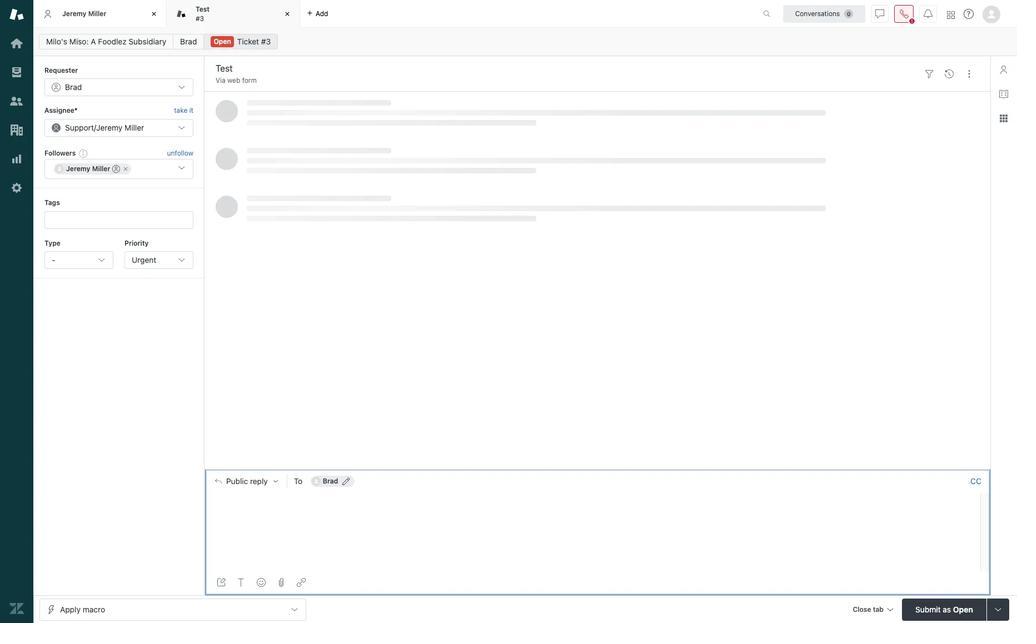 Task type: vqa. For each thing, say whether or not it's contained in the screenshot.
"Type"
yes



Task type: describe. For each thing, give the bounding box(es) containing it.
urgent
[[132, 255, 156, 265]]

it
[[189, 106, 194, 115]]

add attachment image
[[277, 578, 286, 587]]

main element
[[0, 0, 33, 623]]

conversations
[[796, 9, 840, 18]]

hide composer image
[[593, 465, 602, 474]]

jeremy miller option
[[54, 164, 131, 175]]

milo's miso: a foodlez subsidiary link
[[39, 34, 174, 49]]

knowledge image
[[1000, 90, 1009, 98]]

secondary element
[[33, 31, 1018, 53]]

events image
[[945, 69, 954, 78]]

close image
[[148, 8, 160, 19]]

notifications image
[[924, 9, 933, 18]]

zendesk image
[[9, 602, 24, 616]]

requester
[[44, 66, 78, 75]]

milo's miso: a foodlez subsidiary
[[46, 37, 166, 46]]

button displays agent's chat status as invisible. image
[[876, 9, 885, 18]]

close image
[[282, 8, 293, 19]]

brad inside "link"
[[180, 37, 197, 46]]

close tab
[[853, 605, 884, 614]]

assignee*
[[44, 106, 78, 115]]

1 horizontal spatial open
[[954, 605, 974, 614]]

- button
[[44, 251, 113, 269]]

as
[[943, 605, 952, 614]]

miso:
[[69, 37, 89, 46]]

apply macro
[[60, 605, 105, 614]]

urgent button
[[125, 251, 194, 269]]

close
[[853, 605, 872, 614]]

unfollow button
[[167, 148, 194, 158]]

tags
[[44, 199, 60, 207]]

brad link
[[173, 34, 204, 49]]

#3 for test #3
[[196, 14, 204, 23]]

brad for to
[[323, 477, 338, 486]]

views image
[[9, 65, 24, 80]]

tab containing test
[[167, 0, 300, 28]]

milo's
[[46, 37, 67, 46]]

via
[[216, 76, 226, 85]]

support / jeremy miller
[[65, 123, 144, 132]]

priority
[[125, 239, 149, 247]]

submit as open
[[916, 605, 974, 614]]

draft mode image
[[217, 578, 226, 587]]

support
[[65, 123, 94, 132]]

get started image
[[9, 36, 24, 51]]

miller inside assignee* element
[[125, 123, 144, 132]]

edit user image
[[343, 478, 351, 486]]

tags element
[[44, 211, 194, 229]]

miller for the jeremy miller tab
[[88, 9, 106, 18]]

miller for jeremy miller option
[[92, 165, 110, 173]]

take it button
[[174, 105, 194, 117]]

jeremy miller for jeremy miller option
[[66, 165, 110, 173]]

add
[[316, 9, 328, 18]]

add button
[[300, 0, 335, 27]]

-
[[52, 255, 55, 265]]

ticket #3
[[237, 37, 271, 46]]

apply
[[60, 605, 81, 614]]

customer context image
[[1000, 65, 1009, 74]]

tabs tab list
[[33, 0, 752, 28]]

info on adding followers image
[[79, 149, 88, 158]]



Task type: locate. For each thing, give the bounding box(es) containing it.
tab
[[873, 605, 884, 614]]

form
[[242, 76, 257, 85]]

requester element
[[44, 79, 194, 96]]

cc button
[[971, 477, 982, 487]]

brad for requester
[[65, 83, 82, 92]]

organizations image
[[9, 123, 24, 137]]

conversations button
[[784, 5, 866, 23]]

2 vertical spatial jeremy
[[66, 165, 90, 173]]

0 horizontal spatial #3
[[196, 14, 204, 23]]

brad inside requester element
[[65, 83, 82, 92]]

brad
[[180, 37, 197, 46], [65, 83, 82, 92], [323, 477, 338, 486]]

0 vertical spatial jeremy
[[62, 9, 86, 18]]

followers
[[44, 149, 76, 157]]

jeremy miller inside tab
[[62, 9, 106, 18]]

macro
[[83, 605, 105, 614]]

2 vertical spatial miller
[[92, 165, 110, 173]]

miller
[[88, 9, 106, 18], [125, 123, 144, 132], [92, 165, 110, 173]]

public reply button
[[205, 470, 287, 493]]

jeremy inside tab
[[62, 9, 86, 18]]

1 horizontal spatial brad
[[180, 37, 197, 46]]

jeremy for jeremy miller option
[[66, 165, 90, 173]]

add link (cmd k) image
[[297, 578, 306, 587]]

get help image
[[964, 9, 974, 19]]

#3 inside test #3
[[196, 14, 204, 23]]

miller inside the jeremy miller tab
[[88, 9, 106, 18]]

miller up a
[[88, 9, 106, 18]]

/
[[94, 123, 96, 132]]

displays possible ticket submission types image
[[994, 605, 1003, 614]]

take it
[[174, 106, 194, 115]]

followers element
[[44, 159, 194, 179]]

jeremy miller up miso:
[[62, 9, 106, 18]]

filter image
[[925, 69, 934, 78]]

to
[[294, 477, 303, 486]]

zendesk support image
[[9, 7, 24, 22]]

1 vertical spatial open
[[954, 605, 974, 614]]

#3 for ticket #3
[[261, 37, 271, 46]]

jeremy
[[62, 9, 86, 18], [96, 123, 123, 132], [66, 165, 90, 173]]

a
[[91, 37, 96, 46]]

2 horizontal spatial brad
[[323, 477, 338, 486]]

remove image
[[123, 166, 129, 172]]

jeremy up miso:
[[62, 9, 86, 18]]

klobrad84@gmail.com image
[[312, 477, 321, 486]]

cc
[[971, 477, 982, 486]]

Public reply composer text field
[[210, 493, 978, 517]]

subsidiary
[[129, 37, 166, 46]]

#3
[[196, 14, 204, 23], [261, 37, 271, 46]]

0 vertical spatial jeremy miller
[[62, 9, 106, 18]]

insert emojis image
[[257, 578, 266, 587]]

tab
[[167, 0, 300, 28]]

submit
[[916, 605, 941, 614]]

miller inside jeremy miller option
[[92, 165, 110, 173]]

open right as
[[954, 605, 974, 614]]

miller left user is an agent icon
[[92, 165, 110, 173]]

open
[[214, 37, 231, 46], [954, 605, 974, 614]]

0 horizontal spatial open
[[214, 37, 231, 46]]

foodlez
[[98, 37, 127, 46]]

format text image
[[237, 578, 246, 587]]

jeremy down "info on adding followers" icon
[[66, 165, 90, 173]]

assignee* element
[[44, 119, 194, 137]]

type
[[44, 239, 61, 247]]

0 vertical spatial brad
[[180, 37, 197, 46]]

brad down test #3
[[180, 37, 197, 46]]

brad right the klobrad84@gmail.com image
[[323, 477, 338, 486]]

2 vertical spatial brad
[[323, 477, 338, 486]]

jeremy for the jeremy miller tab
[[62, 9, 86, 18]]

open inside secondary element
[[214, 37, 231, 46]]

jeremy miller inside jeremy miller option
[[66, 165, 110, 173]]

reply
[[250, 477, 268, 486]]

zendesk products image
[[948, 11, 955, 19]]

#3 down test
[[196, 14, 204, 23]]

1 vertical spatial jeremy miller
[[66, 165, 110, 173]]

jeremy inside option
[[66, 165, 90, 173]]

admin image
[[9, 181, 24, 195]]

Subject field
[[214, 62, 918, 75]]

test
[[196, 5, 210, 13]]

close tab button
[[848, 599, 898, 623]]

apps image
[[1000, 114, 1009, 123]]

take
[[174, 106, 188, 115]]

1 horizontal spatial #3
[[261, 37, 271, 46]]

jeremy miller
[[62, 9, 106, 18], [66, 165, 110, 173]]

web
[[227, 76, 240, 85]]

#3 right ticket
[[261, 37, 271, 46]]

0 vertical spatial open
[[214, 37, 231, 46]]

ticket actions image
[[965, 69, 974, 78]]

test #3
[[196, 5, 210, 23]]

jeremy miller down "info on adding followers" icon
[[66, 165, 110, 173]]

1 vertical spatial brad
[[65, 83, 82, 92]]

1 vertical spatial jeremy
[[96, 123, 123, 132]]

1 vertical spatial miller
[[125, 123, 144, 132]]

0 vertical spatial #3
[[196, 14, 204, 23]]

miller right /
[[125, 123, 144, 132]]

via web form
[[216, 76, 257, 85]]

public
[[226, 477, 248, 486]]

1 vertical spatial #3
[[261, 37, 271, 46]]

jeremy miller for the jeremy miller tab
[[62, 9, 106, 18]]

reporting image
[[9, 152, 24, 166]]

millerjeremy500@gmail.com image
[[55, 165, 64, 174]]

open left ticket
[[214, 37, 231, 46]]

0 horizontal spatial brad
[[65, 83, 82, 92]]

ticket
[[237, 37, 259, 46]]

user is an agent image
[[113, 165, 120, 173]]

public reply
[[226, 477, 268, 486]]

jeremy inside assignee* element
[[96, 123, 123, 132]]

jeremy right support
[[96, 123, 123, 132]]

customers image
[[9, 94, 24, 108]]

jeremy miller tab
[[33, 0, 167, 28]]

0 vertical spatial miller
[[88, 9, 106, 18]]

unfollow
[[167, 149, 194, 157]]

#3 inside secondary element
[[261, 37, 271, 46]]

brad down requester
[[65, 83, 82, 92]]



